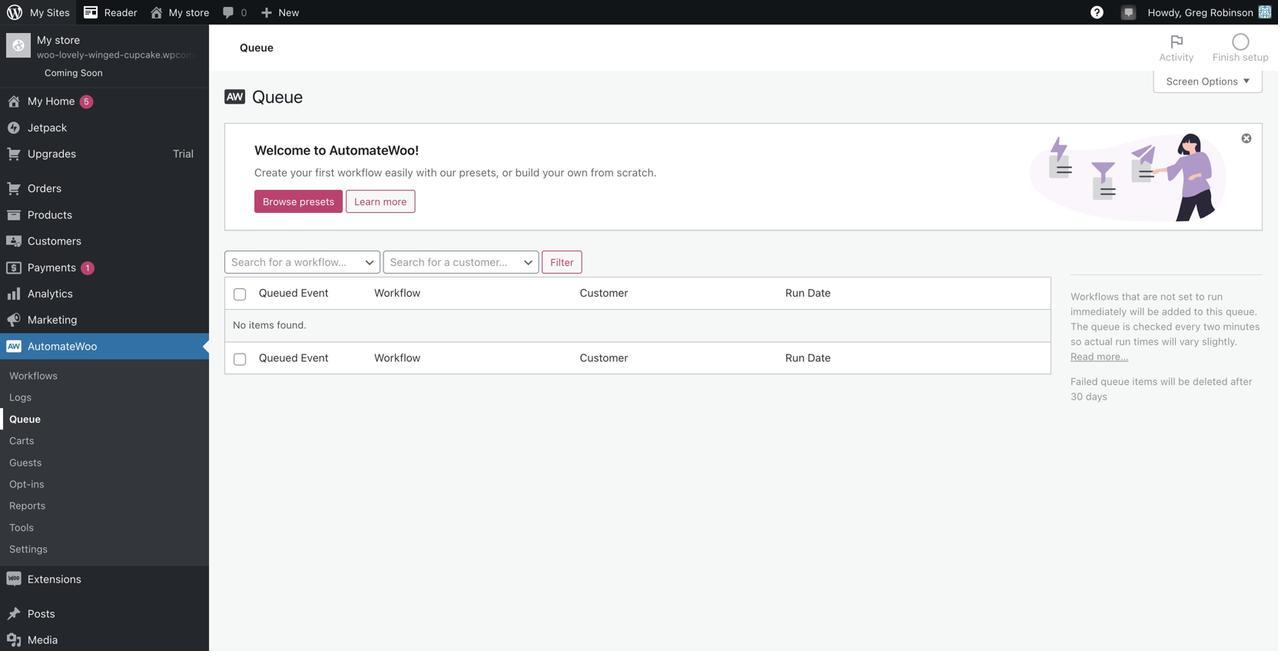 Task type: vqa. For each thing, say whether or not it's contained in the screenshot.
add
no



Task type: describe. For each thing, give the bounding box(es) containing it.
a for customer…
[[445, 256, 450, 269]]

will inside failed queue items will be deleted after 30 days
[[1161, 376, 1176, 387]]

automatewoo link
[[0, 333, 209, 360]]

coming
[[45, 67, 78, 78]]

settings
[[9, 543, 48, 555]]

toolbar navigation
[[0, 0, 1279, 28]]

activity
[[1160, 51, 1195, 63]]

slightly.
[[1203, 336, 1238, 347]]

activity button
[[1151, 25, 1204, 71]]

tools
[[9, 522, 34, 533]]

1 vertical spatial to
[[1196, 291, 1206, 302]]

reader link
[[76, 0, 144, 25]]

options
[[1202, 75, 1239, 87]]

screen options button
[[1154, 70, 1264, 93]]

every
[[1176, 321, 1201, 332]]

extensions
[[28, 573, 81, 585]]

queue link
[[0, 408, 209, 430]]

my for my store woo-lovely-winged-cupcake.wpcomstaging.com coming soon
[[37, 33, 52, 46]]

trial
[[173, 147, 194, 160]]

1 vertical spatial queue
[[252, 86, 303, 107]]

build
[[516, 166, 540, 179]]

store for my store woo-lovely-winged-cupcake.wpcomstaging.com coming soon
[[55, 33, 80, 46]]

customers link
[[0, 228, 209, 254]]

search for search for a workflow…
[[231, 256, 266, 269]]

carts
[[9, 435, 34, 447]]

Search for a customer… text field
[[384, 252, 539, 275]]

analytics
[[28, 287, 73, 300]]

0 vertical spatial run
[[1208, 291, 1224, 302]]

for for customer…
[[428, 256, 442, 269]]

finish setup button
[[1204, 25, 1279, 71]]

failed
[[1071, 376, 1099, 387]]

added
[[1163, 306, 1192, 317]]

set
[[1179, 291, 1194, 302]]

lovely-
[[59, 49, 88, 60]]

2 event from the top
[[301, 351, 329, 364]]

greg
[[1186, 7, 1208, 18]]

learn more link
[[346, 190, 416, 213]]

reports
[[9, 500, 46, 512]]

1 vertical spatial run
[[1116, 336, 1131, 347]]

workflows for workflows that are not set to run immediately will be added to this queue. the queue is checked every two minutes so actual run times will vary slightly. read more…
[[1071, 291, 1120, 302]]

orders link
[[0, 175, 209, 202]]

2 date from the top
[[808, 351, 831, 364]]

queue inside workflows that are not set to run immediately will be added to this queue. the queue is checked every two minutes so actual run times will vary slightly. read more…
[[1092, 321, 1121, 332]]

vary
[[1180, 336, 1200, 347]]

howdy, greg robinson
[[1149, 7, 1254, 18]]

not
[[1161, 291, 1176, 302]]

media link
[[0, 627, 209, 651]]

workflows that are not set to run immediately will be added to this queue. the queue is checked every two minutes so actual run times will vary slightly. read more…
[[1071, 291, 1261, 362]]

howdy,
[[1149, 7, 1183, 18]]

posts
[[28, 608, 55, 620]]

extensions link
[[0, 566, 209, 593]]

1 queued from the top
[[259, 287, 298, 299]]

2 queued from the top
[[259, 351, 298, 364]]

create your first workflow easily with our presets, or build your own from scratch.
[[255, 166, 657, 179]]

carts link
[[0, 430, 209, 452]]

my for my sites
[[30, 7, 44, 18]]

settings link
[[0, 538, 209, 560]]

found.
[[277, 319, 307, 331]]

actual
[[1085, 336, 1113, 347]]

1 your from the left
[[290, 166, 312, 179]]

own
[[568, 166, 588, 179]]

1 queued event from the top
[[259, 287, 329, 299]]

notification image
[[1123, 5, 1136, 18]]

my store link
[[144, 0, 216, 25]]

easily
[[385, 166, 414, 179]]

workflow…
[[294, 256, 347, 269]]

2 run from the top
[[786, 351, 805, 364]]

0
[[241, 7, 247, 18]]

orders
[[28, 182, 62, 195]]

analytics link
[[0, 281, 209, 307]]

opt-ins
[[9, 478, 44, 490]]

new
[[279, 7, 299, 18]]

that
[[1123, 291, 1141, 302]]

finish setup
[[1213, 51, 1270, 63]]

opt-ins link
[[0, 473, 209, 495]]

marketing
[[28, 314, 77, 326]]

queue inside failed queue items will be deleted after 30 days
[[1101, 376, 1130, 387]]

my store
[[169, 7, 209, 18]]

first
[[315, 166, 335, 179]]

immediately
[[1071, 306, 1128, 317]]

sites
[[47, 7, 70, 18]]

home
[[46, 95, 75, 107]]

no items found.
[[233, 319, 307, 331]]

1 run from the top
[[786, 287, 805, 299]]

finish
[[1213, 51, 1241, 63]]

5
[[84, 97, 89, 107]]

this
[[1207, 306, 1224, 317]]

products link
[[0, 202, 209, 228]]

jetpack
[[28, 121, 67, 134]]

browse presets link
[[255, 190, 343, 213]]

products
[[28, 208, 72, 221]]

scratch.
[[617, 166, 657, 179]]

workflows link
[[0, 365, 209, 387]]

1 workflow from the top
[[374, 287, 421, 299]]



Task type: locate. For each thing, give the bounding box(es) containing it.
0 horizontal spatial search
[[231, 256, 266, 269]]

store up lovely-
[[55, 33, 80, 46]]

store
[[186, 7, 209, 18], [55, 33, 80, 46]]

deleted
[[1194, 376, 1229, 387]]

logs link
[[0, 387, 209, 408]]

setup
[[1243, 51, 1270, 63]]

read
[[1071, 351, 1095, 362]]

0 horizontal spatial for
[[269, 256, 283, 269]]

workflows inside main menu navigation
[[9, 370, 58, 381]]

1 vertical spatial queued
[[259, 351, 298, 364]]

1 horizontal spatial store
[[186, 7, 209, 18]]

0 vertical spatial items
[[249, 319, 274, 331]]

our
[[440, 166, 457, 179]]

None checkbox
[[234, 289, 246, 301]]

1 search from the left
[[231, 256, 266, 269]]

0 vertical spatial customer
[[580, 287, 629, 299]]

2 for from the left
[[428, 256, 442, 269]]

my for my store
[[169, 7, 183, 18]]

new link
[[253, 0, 306, 25]]

0 vertical spatial date
[[808, 287, 831, 299]]

guests
[[9, 457, 42, 468]]

Search for a workflow… text field
[[225, 252, 380, 275]]

queue up welcome
[[252, 86, 303, 107]]

None submit
[[542, 251, 583, 274]]

my inside my store woo-lovely-winged-cupcake.wpcomstaging.com coming soon
[[37, 33, 52, 46]]

1
[[86, 263, 90, 273]]

failed queue items will be deleted after 30 days
[[1071, 376, 1253, 402]]

a left workflow…
[[286, 256, 291, 269]]

1 vertical spatial date
[[808, 351, 831, 364]]

1 vertical spatial store
[[55, 33, 80, 46]]

0 link
[[216, 0, 253, 25]]

with
[[416, 166, 437, 179]]

search
[[231, 256, 266, 269], [390, 256, 425, 269]]

Search for a customer… field
[[383, 251, 540, 275]]

my
[[30, 7, 44, 18], [169, 7, 183, 18], [37, 33, 52, 46], [28, 95, 43, 107]]

reader
[[104, 7, 137, 18]]

queue down 0
[[240, 41, 274, 54]]

0 horizontal spatial items
[[249, 319, 274, 331]]

1 vertical spatial items
[[1133, 376, 1158, 387]]

0 vertical spatial will
[[1130, 306, 1145, 317]]

be inside failed queue items will be deleted after 30 days
[[1179, 376, 1191, 387]]

2 search from the left
[[390, 256, 425, 269]]

media
[[28, 634, 58, 647]]

None checkbox
[[234, 353, 246, 366]]

tab list
[[1151, 25, 1279, 71]]

Search for a workflow… field
[[225, 251, 381, 275]]

1 a from the left
[[286, 256, 291, 269]]

0 horizontal spatial a
[[286, 256, 291, 269]]

a left customer…
[[445, 256, 450, 269]]

1 vertical spatial customer
[[580, 351, 629, 364]]

main menu navigation
[[0, 25, 247, 651]]

event down the found.
[[301, 351, 329, 364]]

2 vertical spatial queue
[[9, 413, 41, 425]]

1 vertical spatial event
[[301, 351, 329, 364]]

my sites
[[30, 7, 70, 18]]

0 vertical spatial event
[[301, 287, 329, 299]]

queue inside main menu navigation
[[9, 413, 41, 425]]

1 run date from the top
[[786, 287, 831, 299]]

queued
[[259, 287, 298, 299], [259, 351, 298, 364]]

welcome
[[255, 142, 311, 158]]

workflows for workflows
[[9, 370, 58, 381]]

2 run date from the top
[[786, 351, 831, 364]]

1 horizontal spatial search
[[390, 256, 425, 269]]

posts link
[[0, 601, 209, 627]]

1 horizontal spatial workflows
[[1071, 291, 1120, 302]]

0 vertical spatial queued
[[259, 287, 298, 299]]

for left customer…
[[428, 256, 442, 269]]

queued event
[[259, 287, 329, 299], [259, 351, 329, 364]]

be left deleted
[[1179, 376, 1191, 387]]

1 for from the left
[[269, 256, 283, 269]]

1 vertical spatial will
[[1162, 336, 1177, 347]]

more…
[[1098, 351, 1129, 362]]

to
[[314, 142, 326, 158], [1196, 291, 1206, 302], [1195, 306, 1204, 317]]

guests link
[[0, 452, 209, 473]]

customer
[[580, 287, 629, 299], [580, 351, 629, 364]]

automatewoo
[[28, 340, 97, 352]]

workflows
[[1071, 291, 1120, 302], [9, 370, 58, 381]]

welcome to automatewoo!
[[255, 142, 419, 158]]

1 date from the top
[[808, 287, 831, 299]]

presets,
[[459, 166, 500, 179]]

more
[[383, 196, 407, 207]]

0 vertical spatial workflow
[[374, 287, 421, 299]]

1 vertical spatial queued event
[[259, 351, 329, 364]]

to right set
[[1196, 291, 1206, 302]]

times
[[1134, 336, 1160, 347]]

0 horizontal spatial your
[[290, 166, 312, 179]]

1 vertical spatial queue
[[1101, 376, 1130, 387]]

0 horizontal spatial store
[[55, 33, 80, 46]]

search up no
[[231, 256, 266, 269]]

a
[[286, 256, 291, 269], [445, 256, 450, 269]]

queue up days at the bottom of page
[[1101, 376, 1130, 387]]

learn more
[[355, 196, 407, 207]]

winged-
[[88, 49, 124, 60]]

robinson
[[1211, 7, 1254, 18]]

is
[[1123, 321, 1131, 332]]

workflows up logs
[[9, 370, 58, 381]]

run up the this
[[1208, 291, 1224, 302]]

queued event down the found.
[[259, 351, 329, 364]]

0 vertical spatial queued event
[[259, 287, 329, 299]]

cupcake.wpcomstaging.com
[[124, 49, 247, 60]]

run date
[[786, 287, 831, 299], [786, 351, 831, 364]]

be inside workflows that are not set to run immediately will be added to this queue. the queue is checked every two minutes so actual run times will vary slightly. read more…
[[1148, 306, 1160, 317]]

for left workflow…
[[269, 256, 283, 269]]

learn
[[355, 196, 381, 207]]

workflows up immediately
[[1071, 291, 1120, 302]]

2 workflow from the top
[[374, 351, 421, 364]]

browse
[[263, 196, 297, 207]]

no
[[233, 319, 246, 331]]

1 horizontal spatial a
[[445, 256, 450, 269]]

1 vertical spatial workflows
[[9, 370, 58, 381]]

woo-
[[37, 49, 59, 60]]

ins
[[31, 478, 44, 490]]

from
[[591, 166, 614, 179]]

0 horizontal spatial be
[[1148, 306, 1160, 317]]

will down that
[[1130, 306, 1145, 317]]

0 vertical spatial run date
[[786, 287, 831, 299]]

1 horizontal spatial be
[[1179, 376, 1191, 387]]

or
[[502, 166, 513, 179]]

2 customer from the top
[[580, 351, 629, 364]]

marketing link
[[0, 307, 209, 333]]

logs
[[9, 392, 32, 403]]

minutes
[[1224, 321, 1261, 332]]

your left first
[[290, 166, 312, 179]]

for for workflow…
[[269, 256, 283, 269]]

0 horizontal spatial workflows
[[9, 370, 58, 381]]

payments
[[28, 261, 76, 274]]

browse presets
[[263, 196, 335, 207]]

store for my store
[[186, 7, 209, 18]]

queue down immediately
[[1092, 321, 1121, 332]]

1 vertical spatial run date
[[786, 351, 831, 364]]

0 vertical spatial queue
[[240, 41, 274, 54]]

2 queued event from the top
[[259, 351, 329, 364]]

store inside my store woo-lovely-winged-cupcake.wpcomstaging.com coming soon
[[55, 33, 80, 46]]

2 vertical spatial will
[[1161, 376, 1176, 387]]

1 horizontal spatial items
[[1133, 376, 1158, 387]]

my left home on the top left of page
[[28, 95, 43, 107]]

days
[[1086, 391, 1108, 402]]

my for my home 5
[[28, 95, 43, 107]]

queue up carts
[[9, 413, 41, 425]]

my store woo-lovely-winged-cupcake.wpcomstaging.com coming soon
[[37, 33, 247, 78]]

payments 1
[[28, 261, 90, 274]]

queued down no items found.
[[259, 351, 298, 364]]

2 vertical spatial to
[[1195, 306, 1204, 317]]

0 vertical spatial to
[[314, 142, 326, 158]]

0 horizontal spatial run
[[1116, 336, 1131, 347]]

1 vertical spatial be
[[1179, 376, 1191, 387]]

your left "own"
[[543, 166, 565, 179]]

items inside failed queue items will be deleted after 30 days
[[1133, 376, 1158, 387]]

store left 0 link
[[186, 7, 209, 18]]

items down the times
[[1133, 376, 1158, 387]]

0 vertical spatial be
[[1148, 306, 1160, 317]]

0 vertical spatial run
[[786, 287, 805, 299]]

will
[[1130, 306, 1145, 317], [1162, 336, 1177, 347], [1161, 376, 1176, 387]]

to up first
[[314, 142, 326, 158]]

after
[[1231, 376, 1253, 387]]

event
[[301, 287, 329, 299], [301, 351, 329, 364]]

will left vary
[[1162, 336, 1177, 347]]

1 event from the top
[[301, 287, 329, 299]]

screen
[[1167, 75, 1200, 87]]

queue.
[[1227, 306, 1258, 317]]

search down more at the top of the page
[[390, 256, 425, 269]]

2 a from the left
[[445, 256, 450, 269]]

items right no
[[249, 319, 274, 331]]

opt-
[[9, 478, 31, 490]]

queued event down search for a workflow… text box
[[259, 287, 329, 299]]

30
[[1071, 391, 1084, 402]]

2 your from the left
[[543, 166, 565, 179]]

1 horizontal spatial your
[[543, 166, 565, 179]]

screen options
[[1167, 75, 1239, 87]]

will left deleted
[[1161, 376, 1176, 387]]

0 vertical spatial queue
[[1092, 321, 1121, 332]]

automatewoo!
[[329, 142, 419, 158]]

tab list containing activity
[[1151, 25, 1279, 71]]

my left sites
[[30, 7, 44, 18]]

1 vertical spatial run
[[786, 351, 805, 364]]

1 horizontal spatial for
[[428, 256, 442, 269]]

0 vertical spatial workflows
[[1071, 291, 1120, 302]]

event down workflow…
[[301, 287, 329, 299]]

0 vertical spatial store
[[186, 7, 209, 18]]

1 vertical spatial workflow
[[374, 351, 421, 364]]

upgrades
[[28, 147, 76, 160]]

store inside toolbar navigation
[[186, 7, 209, 18]]

search for a customer…
[[390, 256, 508, 269]]

my up cupcake.wpcomstaging.com
[[169, 7, 183, 18]]

customer…
[[453, 256, 508, 269]]

queued down search for a workflow…
[[259, 287, 298, 299]]

a for workflow…
[[286, 256, 291, 269]]

search for search for a customer…
[[390, 256, 425, 269]]

items
[[249, 319, 274, 331], [1133, 376, 1158, 387]]

read more… link
[[1071, 351, 1129, 362]]

be up checked
[[1148, 306, 1160, 317]]

1 horizontal spatial run
[[1208, 291, 1224, 302]]

workflows inside workflows that are not set to run immediately will be added to this queue. the queue is checked every two minutes so actual run times will vary slightly. read more…
[[1071, 291, 1120, 302]]

my up woo-
[[37, 33, 52, 46]]

your
[[290, 166, 312, 179], [543, 166, 565, 179]]

to left the this
[[1195, 306, 1204, 317]]

run
[[786, 287, 805, 299], [786, 351, 805, 364]]

1 customer from the top
[[580, 287, 629, 299]]

run down is
[[1116, 336, 1131, 347]]

run
[[1208, 291, 1224, 302], [1116, 336, 1131, 347]]

search for a workflow…
[[231, 256, 347, 269]]



